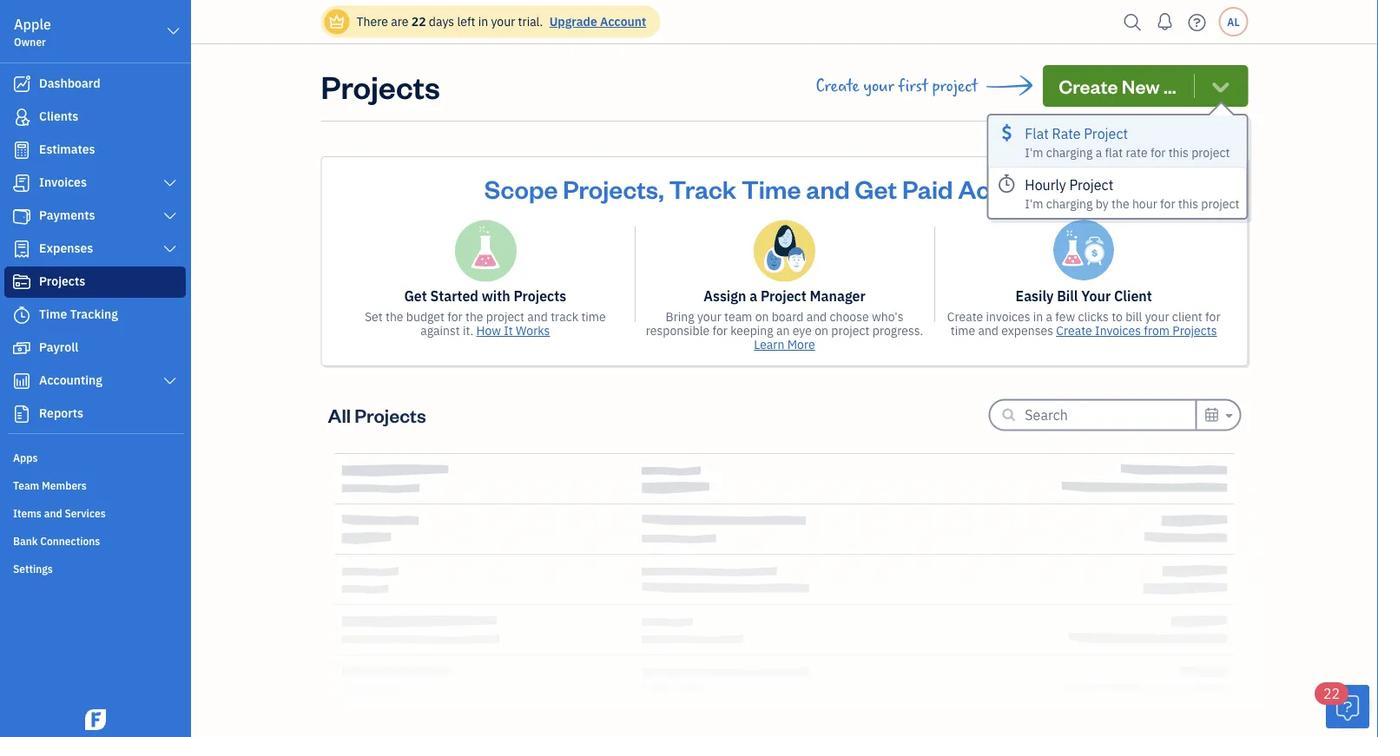 Task type: vqa. For each thing, say whether or not it's contained in the screenshot.


Task type: describe. For each thing, give the bounding box(es) containing it.
chart image
[[11, 373, 32, 390]]

set the budget for the project and track time against it.
[[365, 309, 606, 339]]

items and services
[[13, 506, 106, 520]]

project inside hourly project i'm charging by the hour for this project
[[1201, 196, 1240, 212]]

payments
[[39, 207, 95, 223]]

projects,
[[563, 172, 664, 205]]

track
[[551, 309, 578, 325]]

dashboard image
[[11, 76, 32, 93]]

who's
[[872, 309, 904, 325]]

time inside main element
[[39, 306, 67, 322]]

estimate image
[[11, 142, 32, 159]]

0 vertical spatial in
[[478, 13, 488, 30]]

to
[[1112, 309, 1123, 325]]

for inside hourly project i'm charging by the hour for this project
[[1160, 196, 1176, 212]]

upgrade account link
[[546, 13, 646, 30]]

0 horizontal spatial the
[[386, 309, 403, 325]]

upgrade
[[549, 13, 597, 30]]

hourly project i'm charging by the hour for this project
[[1025, 176, 1240, 212]]

invoices
[[986, 309, 1030, 325]]

a inside create invoices in a few clicks to bill your client for time and expenses
[[1046, 309, 1053, 325]]

services
[[65, 506, 106, 520]]

1 horizontal spatial on
[[815, 323, 829, 339]]

set
[[365, 309, 383, 325]]

create invoices in a few clicks to bill your client for time and expenses
[[947, 309, 1221, 339]]

account
[[600, 13, 646, 30]]

flat
[[1025, 124, 1049, 142]]

and inside set the budget for the project and track time against it.
[[527, 309, 548, 325]]

client
[[1172, 309, 1203, 325]]

team members link
[[4, 472, 186, 498]]

in inside create invoices in a few clicks to bill your client for time and expenses
[[1033, 309, 1043, 325]]

paid
[[902, 172, 953, 205]]

this inside flat rate project i'm charging a flat rate for this project
[[1169, 144, 1189, 160]]

team members
[[13, 479, 87, 492]]

there
[[357, 13, 388, 30]]

all projects
[[328, 403, 426, 427]]

are
[[391, 13, 409, 30]]

a inside flat rate project i'm charging a flat rate for this project
[[1096, 144, 1102, 160]]

hourly
[[1025, 176, 1066, 194]]

tracking
[[70, 306, 118, 322]]

projects down there
[[321, 65, 440, 106]]

chevrondown image
[[1209, 74, 1233, 98]]

projects link
[[4, 267, 186, 298]]

team
[[13, 479, 39, 492]]

al
[[1227, 15, 1240, 29]]

expenses
[[39, 240, 93, 256]]

invoices inside main element
[[39, 174, 87, 190]]

with
[[482, 287, 510, 305]]

main element
[[0, 0, 234, 737]]

team
[[724, 309, 752, 325]]

easily bill your client image
[[1054, 220, 1114, 281]]

bank
[[13, 534, 38, 548]]

all
[[328, 403, 351, 427]]

bank connections link
[[4, 527, 186, 553]]

first
[[899, 76, 928, 96]]

create new …
[[1059, 73, 1176, 98]]

Search text field
[[1025, 401, 1195, 429]]

it.
[[463, 323, 474, 339]]

bring
[[666, 309, 694, 325]]

0 vertical spatial 22
[[411, 13, 426, 30]]

invoices link
[[4, 168, 186, 199]]

time tracking link
[[4, 300, 186, 331]]

1 horizontal spatial the
[[466, 309, 483, 325]]

0 vertical spatial get
[[855, 172, 897, 205]]

close image
[[1216, 168, 1236, 188]]

choose
[[830, 309, 869, 325]]

members
[[42, 479, 87, 492]]

0 vertical spatial chevron large down image
[[166, 21, 182, 42]]

notifications image
[[1151, 4, 1179, 39]]

accounting
[[39, 372, 102, 388]]

dashboard link
[[4, 69, 186, 100]]

search image
[[1119, 9, 1147, 35]]

items
[[13, 506, 42, 520]]

reports link
[[4, 399, 186, 430]]

create invoices from projects
[[1056, 323, 1217, 339]]

projects inside main element
[[39, 273, 85, 289]]

chevron large down image for invoices
[[162, 176, 178, 190]]

how
[[476, 323, 501, 339]]

go to help image
[[1183, 9, 1211, 35]]

payroll
[[39, 339, 78, 355]]

chevron large down image for expenses
[[162, 242, 178, 256]]

by
[[1096, 196, 1109, 212]]

and inside "assign a project manager bring your team on board and choose who's responsible for keeping an eye on project progress. learn more"
[[807, 309, 827, 325]]

client
[[1114, 287, 1152, 305]]

the inside hourly project i'm charging by the hour for this project
[[1112, 196, 1130, 212]]

learn
[[754, 337, 785, 353]]

expense image
[[11, 241, 32, 258]]

rate
[[1052, 124, 1081, 142]]

settings
[[13, 562, 53, 576]]

apps
[[13, 451, 38, 465]]

22 button
[[1315, 683, 1370, 729]]

reports
[[39, 405, 83, 421]]

create for create invoices from projects
[[1056, 323, 1092, 339]]

projects up track
[[514, 287, 566, 305]]

your left trial.
[[491, 13, 515, 30]]

money image
[[11, 340, 32, 357]]

i'm inside hourly project i'm charging by the hour for this project
[[1025, 196, 1044, 212]]

hour
[[1132, 196, 1157, 212]]

this inside hourly project i'm charging by the hour for this project
[[1178, 196, 1199, 212]]

flat
[[1105, 144, 1123, 160]]

1 horizontal spatial time
[[742, 172, 801, 205]]

days
[[429, 13, 454, 30]]

board
[[772, 309, 804, 325]]

i'm inside flat rate project i'm charging a flat rate for this project
[[1025, 144, 1044, 160]]

for inside "assign a project manager bring your team on board and choose who's responsible for keeping an eye on project progress. learn more"
[[713, 323, 728, 339]]

eye
[[793, 323, 812, 339]]

0 horizontal spatial get
[[404, 287, 427, 305]]

for inside flat rate project i'm charging a flat rate for this project
[[1151, 144, 1166, 160]]

and up assign a project manager image
[[806, 172, 850, 205]]



Task type: locate. For each thing, give the bounding box(es) containing it.
2 vertical spatial chevron large down image
[[162, 209, 178, 223]]

create inside dropdown button
[[1059, 73, 1118, 98]]

expenses
[[1002, 323, 1053, 339]]

2 chevron large down image from the top
[[162, 374, 178, 388]]

charging down rate on the right top of page
[[1046, 144, 1093, 160]]

easily
[[1016, 287, 1054, 305]]

0 vertical spatial time
[[742, 172, 801, 205]]

project up flat
[[1084, 124, 1128, 142]]

1 vertical spatial in
[[1033, 309, 1043, 325]]

report image
[[11, 406, 32, 423]]

project down 'manager'
[[831, 323, 870, 339]]

calendar image
[[1204, 404, 1220, 425]]

accurately
[[958, 172, 1085, 205]]

0 horizontal spatial invoices
[[39, 174, 87, 190]]

a
[[1096, 144, 1102, 160], [750, 287, 757, 305], [1046, 309, 1053, 325]]

for left it.
[[447, 309, 463, 325]]

payment image
[[11, 208, 32, 225]]

and right the items
[[44, 506, 62, 520]]

connections
[[40, 534, 100, 548]]

get started with projects
[[404, 287, 566, 305]]

estimates link
[[4, 135, 186, 166]]

for left keeping
[[713, 323, 728, 339]]

time left invoices
[[951, 323, 975, 339]]

time inside create invoices in a few clicks to bill your client for time and expenses
[[951, 323, 975, 339]]

owner
[[14, 35, 46, 49]]

get left the paid
[[855, 172, 897, 205]]

22 inside dropdown button
[[1324, 685, 1340, 703]]

and left expenses
[[978, 323, 999, 339]]

client image
[[11, 109, 32, 126]]

create left invoices
[[947, 309, 983, 325]]

0 vertical spatial project
[[1084, 124, 1128, 142]]

and left track
[[527, 309, 548, 325]]

payroll link
[[4, 333, 186, 364]]

expenses link
[[4, 234, 186, 265]]

chevron large down image for payments
[[162, 209, 178, 223]]

for inside set the budget for the project and track time against it.
[[447, 309, 463, 325]]

for right client
[[1206, 309, 1221, 325]]

project inside hourly project i'm charging by the hour for this project
[[1070, 176, 1114, 194]]

the right set
[[386, 309, 403, 325]]

al button
[[1219, 7, 1248, 36]]

0 vertical spatial invoices
[[39, 174, 87, 190]]

for
[[1151, 144, 1166, 160], [1160, 196, 1176, 212], [447, 309, 463, 325], [1206, 309, 1221, 325], [713, 323, 728, 339]]

charging down hourly
[[1046, 196, 1093, 212]]

project image
[[11, 274, 32, 291]]

project down with
[[486, 309, 525, 325]]

there are 22 days left in your trial. upgrade account
[[357, 13, 646, 30]]

i'm down hourly
[[1025, 196, 1044, 212]]

get up the budget
[[404, 287, 427, 305]]

in
[[478, 13, 488, 30], [1033, 309, 1043, 325]]

budget
[[406, 309, 445, 325]]

timer image
[[11, 307, 32, 324]]

left
[[457, 13, 475, 30]]

1 horizontal spatial in
[[1033, 309, 1043, 325]]

project inside "assign a project manager bring your team on board and choose who's responsible for keeping an eye on project progress. learn more"
[[831, 323, 870, 339]]

1 vertical spatial a
[[750, 287, 757, 305]]

project down 'close' icon
[[1201, 196, 1240, 212]]

1 vertical spatial 22
[[1324, 685, 1340, 703]]

0 horizontal spatial a
[[750, 287, 757, 305]]

project inside "assign a project manager bring your team on board and choose who's responsible for keeping an eye on project progress. learn more"
[[761, 287, 807, 305]]

rate
[[1126, 144, 1148, 160]]

projects
[[321, 65, 440, 106], [39, 273, 85, 289], [514, 287, 566, 305], [1173, 323, 1217, 339], [355, 403, 426, 427]]

works
[[516, 323, 550, 339]]

easily bill your client
[[1016, 287, 1152, 305]]

assign a project manager bring your team on board and choose who's responsible for keeping an eye on project progress. learn more
[[646, 287, 923, 353]]

2 charging from the top
[[1046, 196, 1093, 212]]

chevron large down image down payroll link
[[162, 374, 178, 388]]

2 horizontal spatial the
[[1112, 196, 1130, 212]]

new
[[1122, 73, 1160, 98]]

chevron large down image inside the accounting "link"
[[162, 374, 178, 388]]

project up by in the right top of the page
[[1070, 176, 1114, 194]]

create new … button
[[1043, 65, 1248, 107]]

apple owner
[[14, 15, 51, 49]]

it
[[504, 323, 513, 339]]

on right team
[[755, 309, 769, 325]]

on right eye
[[815, 323, 829, 339]]

create your first project
[[816, 76, 978, 96]]

and inside create invoices in a few clicks to bill your client for time and expenses
[[978, 323, 999, 339]]

a left few
[[1046, 309, 1053, 325]]

in right left on the left
[[478, 13, 488, 30]]

2 vertical spatial project
[[761, 287, 807, 305]]

1 horizontal spatial time
[[951, 323, 975, 339]]

the right by in the right top of the page
[[1112, 196, 1130, 212]]

scope projects, track time and get paid accurately
[[484, 172, 1085, 205]]

few
[[1055, 309, 1075, 325]]

bank connections
[[13, 534, 100, 548]]

1 charging from the top
[[1046, 144, 1093, 160]]

from
[[1144, 323, 1170, 339]]

time up assign a project manager image
[[742, 172, 801, 205]]

create for create your first project
[[816, 76, 859, 96]]

your inside "assign a project manager bring your team on board and choose who's responsible for keeping an eye on project progress. learn more"
[[697, 309, 722, 325]]

assign
[[704, 287, 746, 305]]

freshbooks image
[[82, 710, 109, 730]]

i'm down flat at the right top
[[1025, 144, 1044, 160]]

clicks
[[1078, 309, 1109, 325]]

a up team
[[750, 287, 757, 305]]

your left first
[[863, 76, 895, 96]]

for right rate
[[1151, 144, 1166, 160]]

2 vertical spatial a
[[1046, 309, 1053, 325]]

0 horizontal spatial time
[[581, 309, 606, 325]]

charging inside hourly project i'm charging by the hour for this project
[[1046, 196, 1093, 212]]

bill
[[1057, 287, 1078, 305]]

the down get started with projects
[[466, 309, 483, 325]]

project inside set the budget for the project and track time against it.
[[486, 309, 525, 325]]

time right track
[[581, 309, 606, 325]]

0 horizontal spatial on
[[755, 309, 769, 325]]

progress.
[[873, 323, 923, 339]]

create inside create invoices in a few clicks to bill your client for time and expenses
[[947, 309, 983, 325]]

1 i'm from the top
[[1025, 144, 1044, 160]]

the
[[1112, 196, 1130, 212], [386, 309, 403, 325], [466, 309, 483, 325]]

trial.
[[518, 13, 543, 30]]

charging inside flat rate project i'm charging a flat rate for this project
[[1046, 144, 1093, 160]]

project inside flat rate project i'm charging a flat rate for this project
[[1084, 124, 1128, 142]]

bill
[[1126, 309, 1142, 325]]

this right rate
[[1169, 144, 1189, 160]]

project for manager
[[761, 287, 807, 305]]

clients
[[39, 108, 78, 124]]

0 horizontal spatial time
[[39, 306, 67, 322]]

1 vertical spatial chevron large down image
[[162, 176, 178, 190]]

crown image
[[328, 13, 346, 31]]

payments link
[[4, 201, 186, 232]]

your
[[1082, 287, 1111, 305]]

project up board
[[761, 287, 807, 305]]

a left flat
[[1096, 144, 1102, 160]]

create
[[1059, 73, 1118, 98], [816, 76, 859, 96], [947, 309, 983, 325], [1056, 323, 1092, 339]]

0 vertical spatial this
[[1169, 144, 1189, 160]]

1 vertical spatial time
[[39, 306, 67, 322]]

2 horizontal spatial a
[[1096, 144, 1102, 160]]

i'm
[[1025, 144, 1044, 160], [1025, 196, 1044, 212]]

1 horizontal spatial a
[[1046, 309, 1053, 325]]

your
[[491, 13, 515, 30], [863, 76, 895, 96], [697, 309, 722, 325], [1145, 309, 1169, 325]]

this right the hour
[[1178, 196, 1199, 212]]

for inside create invoices in a few clicks to bill your client for time and expenses
[[1206, 309, 1221, 325]]

project right first
[[932, 76, 978, 96]]

dashboard
[[39, 75, 100, 91]]

create left first
[[816, 76, 859, 96]]

projects right all
[[355, 403, 426, 427]]

1 horizontal spatial get
[[855, 172, 897, 205]]

invoice image
[[11, 175, 32, 192]]

…
[[1164, 73, 1176, 98]]

caretdown image
[[1223, 405, 1233, 426]]

create for create new …
[[1059, 73, 1118, 98]]

create down bill
[[1056, 323, 1092, 339]]

1 vertical spatial this
[[1178, 196, 1199, 212]]

project for i'm
[[1084, 124, 1128, 142]]

assign a project manager image
[[754, 220, 816, 282]]

chevron large down image
[[162, 242, 178, 256], [162, 374, 178, 388]]

0 horizontal spatial in
[[478, 13, 488, 30]]

time tracking
[[39, 306, 118, 322]]

for right the hour
[[1160, 196, 1176, 212]]

and inside items and services link
[[44, 506, 62, 520]]

how it works
[[476, 323, 550, 339]]

clients link
[[4, 102, 186, 133]]

2 i'm from the top
[[1025, 196, 1044, 212]]

create up rate on the right top of page
[[1059, 73, 1118, 98]]

0 horizontal spatial 22
[[411, 13, 426, 30]]

your right the bill
[[1145, 309, 1169, 325]]

1 chevron large down image from the top
[[162, 242, 178, 256]]

chevron large down image inside payments link
[[162, 209, 178, 223]]

your inside create invoices in a few clicks to bill your client for time and expenses
[[1145, 309, 1169, 325]]

1 horizontal spatial 22
[[1324, 685, 1340, 703]]

time inside set the budget for the project and track time against it.
[[581, 309, 606, 325]]

apps link
[[4, 444, 186, 470]]

time right timer image
[[39, 306, 67, 322]]

against
[[421, 323, 460, 339]]

1 vertical spatial chevron large down image
[[162, 374, 178, 388]]

your down assign
[[697, 309, 722, 325]]

scope
[[484, 172, 558, 205]]

projects right the from
[[1173, 323, 1217, 339]]

resource center badge image
[[1326, 685, 1370, 729]]

chevron large down image inside invoices link
[[162, 176, 178, 190]]

an
[[776, 323, 790, 339]]

22
[[411, 13, 426, 30], [1324, 685, 1340, 703]]

0 vertical spatial i'm
[[1025, 144, 1044, 160]]

1 vertical spatial i'm
[[1025, 196, 1044, 212]]

chevron large down image
[[166, 21, 182, 42], [162, 176, 178, 190], [162, 209, 178, 223]]

started
[[430, 287, 478, 305]]

keeping
[[731, 323, 774, 339]]

project
[[1084, 124, 1128, 142], [1070, 176, 1114, 194], [761, 287, 807, 305]]

1 vertical spatial invoices
[[1095, 323, 1141, 339]]

1 vertical spatial get
[[404, 287, 427, 305]]

more
[[787, 337, 815, 353]]

projects down expenses
[[39, 273, 85, 289]]

project inside flat rate project i'm charging a flat rate for this project
[[1192, 144, 1230, 160]]

estimates
[[39, 141, 95, 157]]

get started with projects image
[[454, 220, 517, 282]]

apple
[[14, 15, 51, 33]]

settings link
[[4, 555, 186, 581]]

get
[[855, 172, 897, 205], [404, 287, 427, 305]]

0 vertical spatial chevron large down image
[[162, 242, 178, 256]]

project
[[932, 76, 978, 96], [1192, 144, 1230, 160], [1201, 196, 1240, 212], [486, 309, 525, 325], [831, 323, 870, 339]]

chevron large down image inside expenses link
[[162, 242, 178, 256]]

items and services link
[[4, 499, 186, 525]]

on
[[755, 309, 769, 325], [815, 323, 829, 339]]

and right board
[[807, 309, 827, 325]]

time
[[742, 172, 801, 205], [39, 306, 67, 322]]

chevron large down image for accounting
[[162, 374, 178, 388]]

invoices
[[39, 174, 87, 190], [1095, 323, 1141, 339]]

1 horizontal spatial invoices
[[1095, 323, 1141, 339]]

and
[[806, 172, 850, 205], [527, 309, 548, 325], [807, 309, 827, 325], [978, 323, 999, 339], [44, 506, 62, 520]]

1 vertical spatial project
[[1070, 176, 1114, 194]]

0 vertical spatial a
[[1096, 144, 1102, 160]]

this
[[1169, 144, 1189, 160], [1178, 196, 1199, 212]]

project up 'close' icon
[[1192, 144, 1230, 160]]

create for create invoices in a few clicks to bill your client for time and expenses
[[947, 309, 983, 325]]

0 vertical spatial charging
[[1046, 144, 1093, 160]]

in down easily
[[1033, 309, 1043, 325]]

a inside "assign a project manager bring your team on board and choose who's responsible for keeping an eye on project progress. learn more"
[[750, 287, 757, 305]]

charging
[[1046, 144, 1093, 160], [1046, 196, 1093, 212]]

chevron large down image up projects link
[[162, 242, 178, 256]]

manager
[[810, 287, 866, 305]]

1 vertical spatial charging
[[1046, 196, 1093, 212]]

track
[[669, 172, 737, 205]]



